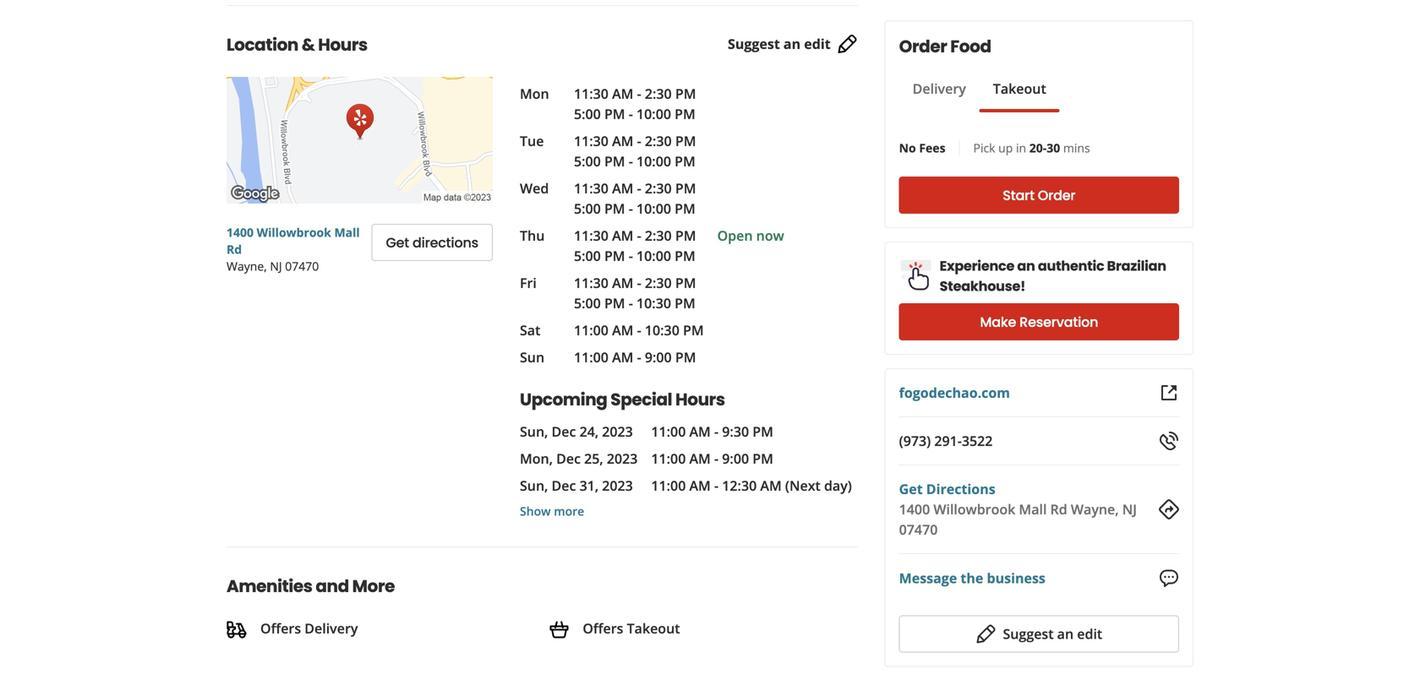 Task type: vqa. For each thing, say whether or not it's contained in the screenshot.


Task type: locate. For each thing, give the bounding box(es) containing it.
an left authentic
[[1017, 257, 1035, 276]]

24 message v2 image
[[1159, 569, 1179, 589]]

suggest an edit left 24 pencil v2 icon
[[728, 35, 831, 53]]

delivery down and
[[305, 620, 358, 638]]

hours up 11:00 am - 9:30 pm
[[676, 388, 725, 412]]

pick up in 20-30 mins
[[974, 140, 1090, 156]]

experience an authentic brazilian steakhouse!
[[940, 257, 1167, 296]]

1400 willowbrook mall rd wayne, nj 07470
[[227, 224, 360, 274]]

delivery down order food
[[913, 79, 966, 98]]

am
[[612, 85, 634, 103], [612, 132, 634, 150], [612, 179, 634, 197], [612, 227, 634, 245], [612, 274, 634, 292], [612, 321, 634, 339], [612, 348, 634, 367], [689, 423, 711, 441], [689, 450, 711, 468], [689, 477, 711, 495], [760, 477, 782, 495]]

2:30 for fri
[[645, 274, 672, 292]]

1 vertical spatial takeout
[[627, 620, 680, 638]]

5:00
[[574, 105, 601, 123], [574, 152, 601, 170], [574, 200, 601, 218], [574, 247, 601, 265], [574, 294, 601, 312]]

1 vertical spatial mall
[[1019, 501, 1047, 519]]

1400 inside get directions 1400 willowbrook mall rd wayne, nj 07470
[[899, 501, 930, 519]]

get
[[386, 233, 409, 252], [899, 480, 923, 498]]

1 horizontal spatial takeout
[[993, 79, 1046, 98]]

2023 for sun, dec 31, 2023
[[602, 477, 633, 495]]

an inside suggest an edit link
[[784, 35, 801, 53]]

get for get directions
[[386, 233, 409, 252]]

-
[[637, 85, 641, 103], [629, 105, 633, 123], [637, 132, 641, 150], [629, 152, 633, 170], [637, 179, 641, 197], [629, 200, 633, 218], [637, 227, 641, 245], [629, 247, 633, 265], [637, 274, 641, 292], [629, 294, 633, 312], [637, 321, 641, 339], [637, 348, 641, 367], [714, 423, 719, 441], [714, 450, 719, 468], [714, 477, 719, 495]]

4 10:00 from the top
[[637, 247, 671, 265]]

24 pencil v2 image
[[838, 34, 858, 54]]

5:00 for tue
[[574, 152, 601, 170]]

suggest inside button
[[1003, 625, 1054, 644]]

1 vertical spatial 9:00
[[722, 450, 749, 468]]

1 horizontal spatial rd
[[1051, 501, 1068, 519]]

authentic
[[1038, 257, 1105, 276]]

5:00 inside 11:30 am - 2:30 pm 5:00 pm - 10:30 pm
[[574, 294, 601, 312]]

2 vertical spatial dec
[[552, 477, 576, 495]]

0 horizontal spatial takeout
[[627, 620, 680, 638]]

07470 up message
[[899, 521, 938, 539]]

2023 for sun, dec 24, 2023
[[602, 423, 633, 441]]

0 vertical spatial dec
[[552, 423, 576, 441]]

more
[[554, 503, 584, 520]]

11:30 am - 2:30 pm 5:00 pm - 10:00 pm for mon
[[574, 85, 696, 123]]

special
[[611, 388, 672, 412]]

11:30 right tue
[[574, 132, 609, 150]]

9:00 down 9:30
[[722, 450, 749, 468]]

11:30 for wed
[[574, 179, 609, 197]]

0 vertical spatial wayne,
[[227, 258, 267, 274]]

4 11:30 from the top
[[574, 227, 609, 245]]

nj
[[270, 258, 282, 274], [1123, 501, 1137, 519]]

10:30 inside 11:30 am - 2:30 pm 5:00 pm - 10:30 pm
[[637, 294, 671, 312]]

experience
[[940, 257, 1015, 276]]

24,
[[580, 423, 599, 441]]

0 vertical spatial nj
[[270, 258, 282, 274]]

willowbrook
[[257, 224, 331, 241], [934, 501, 1016, 519]]

11:00 am - 9:00 pm
[[574, 348, 696, 367], [651, 450, 773, 468]]

0 horizontal spatial get
[[386, 233, 409, 252]]

0 vertical spatial get
[[386, 233, 409, 252]]

1 horizontal spatial order
[[1038, 186, 1076, 205]]

5 5:00 from the top
[[574, 294, 601, 312]]

11:00 am - 12:30 am (next day)
[[651, 477, 852, 495]]

1 horizontal spatial hours
[[676, 388, 725, 412]]

1 vertical spatial nj
[[1123, 501, 1137, 519]]

dec left 31,
[[552, 477, 576, 495]]

sun,
[[520, 423, 548, 441], [520, 477, 548, 495]]

an left 24 pencil v2 icon
[[784, 35, 801, 53]]

amenities
[[227, 575, 312, 599]]

get down the (973) in the bottom right of the page
[[899, 480, 923, 498]]

07470
[[285, 258, 319, 274], [899, 521, 938, 539]]

suggest an edit
[[728, 35, 831, 53], [1003, 625, 1103, 644]]

1 vertical spatial hours
[[676, 388, 725, 412]]

0 vertical spatial suggest an edit
[[728, 35, 831, 53]]

0 horizontal spatial willowbrook
[[257, 224, 331, 241]]

offers down amenities
[[260, 620, 301, 638]]

dec for 24,
[[552, 423, 576, 441]]

2:30
[[645, 85, 672, 103], [645, 132, 672, 150], [645, 179, 672, 197], [645, 227, 672, 245], [645, 274, 672, 292]]

0 horizontal spatial 1400
[[227, 224, 254, 241]]

offers
[[260, 620, 301, 638], [583, 620, 623, 638]]

nj down 1400 willowbrook mall rd link
[[270, 258, 282, 274]]

0 vertical spatial willowbrook
[[257, 224, 331, 241]]

5 11:30 from the top
[[574, 274, 609, 292]]

1 vertical spatial willowbrook
[[934, 501, 1016, 519]]

nj left 24 directions v2 image
[[1123, 501, 1137, 519]]

1 horizontal spatial nj
[[1123, 501, 1137, 519]]

0 horizontal spatial an
[[784, 35, 801, 53]]

mall inside 1400 willowbrook mall rd wayne, nj 07470
[[334, 224, 360, 241]]

0 vertical spatial edit
[[804, 35, 831, 53]]

1 horizontal spatial 07470
[[899, 521, 938, 539]]

thu
[[520, 227, 545, 245]]

no
[[899, 140, 916, 156]]

0 vertical spatial 2023
[[602, 423, 633, 441]]

dec left 25,
[[556, 450, 581, 468]]

hours for location & hours
[[318, 33, 368, 57]]

0 horizontal spatial nj
[[270, 258, 282, 274]]

10:00 for wed
[[637, 200, 671, 218]]

0 vertical spatial order
[[899, 35, 947, 58]]

2 11:30 from the top
[[574, 132, 609, 150]]

11:00 am - 9:00 pm down 11:00 am - 9:30 pm
[[651, 450, 773, 468]]

9:00 down 11:00 am - 10:30 pm
[[645, 348, 672, 367]]

make reservation link
[[899, 304, 1179, 341]]

dec left 24,
[[552, 423, 576, 441]]

10:00 for thu
[[637, 247, 671, 265]]

1 horizontal spatial willowbrook
[[934, 501, 1016, 519]]

0 horizontal spatial suggest
[[728, 35, 780, 53]]

1 horizontal spatial edit
[[1077, 625, 1103, 644]]

1 10:00 from the top
[[637, 105, 671, 123]]

offers for offers delivery
[[260, 620, 301, 638]]

11:30 right thu
[[574, 227, 609, 245]]

1 vertical spatial sun,
[[520, 477, 548, 495]]

20-
[[1030, 140, 1047, 156]]

4 5:00 from the top
[[574, 247, 601, 265]]

0 horizontal spatial 07470
[[285, 258, 319, 274]]

0 vertical spatial 1400
[[227, 224, 254, 241]]

11:00
[[574, 321, 609, 339], [574, 348, 609, 367], [651, 423, 686, 441], [651, 450, 686, 468], [651, 477, 686, 495]]

2023
[[602, 423, 633, 441], [607, 450, 638, 468], [602, 477, 633, 495]]

takeout
[[993, 79, 1046, 98], [627, 620, 680, 638]]

3 11:30 from the top
[[574, 179, 609, 197]]

10:00 for mon
[[637, 105, 671, 123]]

11:00 for sun
[[574, 348, 609, 367]]

&
[[302, 33, 315, 57]]

2 5:00 from the top
[[574, 152, 601, 170]]

5 2:30 from the top
[[645, 274, 672, 292]]

1 vertical spatial 11:00 am - 9:00 pm
[[651, 450, 773, 468]]

fees
[[919, 140, 946, 156]]

11:30 am - 2:30 pm 5:00 pm - 10:00 pm
[[574, 85, 696, 123], [574, 132, 696, 170], [574, 179, 696, 218], [574, 227, 696, 265]]

wayne, down 1400 willowbrook mall rd link
[[227, 258, 267, 274]]

11:00 for sun, dec 31, 2023
[[651, 477, 686, 495]]

1 vertical spatial edit
[[1077, 625, 1103, 644]]

an right 24 pencil v2 image
[[1057, 625, 1074, 644]]

suggest an edit inside location & hours element
[[728, 35, 831, 53]]

offers right 24 shopping v2 image
[[583, 620, 623, 638]]

0 horizontal spatial offers
[[260, 620, 301, 638]]

0 vertical spatial an
[[784, 35, 801, 53]]

07470 down 1400 willowbrook mall rd link
[[285, 258, 319, 274]]

1 11:30 am - 2:30 pm 5:00 pm - 10:00 pm from the top
[[574, 85, 696, 123]]

location & hours
[[227, 33, 368, 57]]

hours right &
[[318, 33, 368, 57]]

1 11:30 from the top
[[574, 85, 609, 103]]

11:30 right wed
[[574, 179, 609, 197]]

2023 right 25,
[[607, 450, 638, 468]]

1400
[[227, 224, 254, 241], [899, 501, 930, 519]]

1 horizontal spatial mall
[[1019, 501, 1047, 519]]

11:30
[[574, 85, 609, 103], [574, 132, 609, 150], [574, 179, 609, 197], [574, 227, 609, 245], [574, 274, 609, 292]]

0 vertical spatial takeout
[[993, 79, 1046, 98]]

3 2:30 from the top
[[645, 179, 672, 197]]

2 offers from the left
[[583, 620, 623, 638]]

order right start
[[1038, 186, 1076, 205]]

0 vertical spatial delivery
[[913, 79, 966, 98]]

offers delivery
[[260, 620, 358, 638]]

1 vertical spatial dec
[[556, 450, 581, 468]]

1 horizontal spatial suggest
[[1003, 625, 1054, 644]]

2:30 for thu
[[645, 227, 672, 245]]

1 horizontal spatial suggest an edit
[[1003, 625, 1103, 644]]

get inside get directions 1400 willowbrook mall rd wayne, nj 07470
[[899, 480, 923, 498]]

wayne, left 24 directions v2 image
[[1071, 501, 1119, 519]]

3 5:00 from the top
[[574, 200, 601, 218]]

2 11:30 am - 2:30 pm 5:00 pm - 10:00 pm from the top
[[574, 132, 696, 170]]

0 horizontal spatial rd
[[227, 241, 242, 257]]

11:30 inside 11:30 am - 2:30 pm 5:00 pm - 10:30 pm
[[574, 274, 609, 292]]

0 vertical spatial rd
[[227, 241, 242, 257]]

1 vertical spatial suggest an edit
[[1003, 625, 1103, 644]]

sun, up mon,
[[520, 423, 548, 441]]

offers for offers takeout
[[583, 620, 623, 638]]

3 11:30 am - 2:30 pm 5:00 pm - 10:00 pm from the top
[[574, 179, 696, 218]]

2 vertical spatial an
[[1057, 625, 1074, 644]]

1 horizontal spatial get
[[899, 480, 923, 498]]

2023 right 31,
[[602, 477, 633, 495]]

pick
[[974, 140, 996, 156]]

suggest an edit button
[[899, 616, 1179, 653]]

open now
[[717, 227, 784, 245]]

9:00
[[645, 348, 672, 367], [722, 450, 749, 468]]

offers takeout
[[583, 620, 680, 638]]

07470 inside get directions 1400 willowbrook mall rd wayne, nj 07470
[[899, 521, 938, 539]]

0 vertical spatial 10:30
[[637, 294, 671, 312]]

2 10:00 from the top
[[637, 152, 671, 170]]

291-
[[935, 432, 962, 450]]

10:30 down 11:30 am - 2:30 pm 5:00 pm - 10:30 pm
[[645, 321, 680, 339]]

1 vertical spatial delivery
[[305, 620, 358, 638]]

tab list
[[899, 79, 1060, 112]]

0 vertical spatial sun,
[[520, 423, 548, 441]]

0 vertical spatial 9:00
[[645, 348, 672, 367]]

9:00 for mon, dec 25, 2023
[[722, 450, 749, 468]]

dec
[[552, 423, 576, 441], [556, 450, 581, 468], [552, 477, 576, 495]]

11:00 for sat
[[574, 321, 609, 339]]

1 2:30 from the top
[[645, 85, 672, 103]]

0 vertical spatial 11:00 am - 9:00 pm
[[574, 348, 696, 367]]

rd
[[227, 241, 242, 257], [1051, 501, 1068, 519]]

1 vertical spatial rd
[[1051, 501, 1068, 519]]

11:00 for mon, dec 25, 2023
[[651, 450, 686, 468]]

0 horizontal spatial wayne,
[[227, 258, 267, 274]]

1 horizontal spatial 1400
[[899, 501, 930, 519]]

amenities and more element
[[200, 547, 871, 675]]

sun, for sun, dec 31, 2023
[[520, 477, 548, 495]]

1 5:00 from the top
[[574, 105, 601, 123]]

1 offers from the left
[[260, 620, 301, 638]]

2023 right 24,
[[602, 423, 633, 441]]

mins
[[1063, 140, 1090, 156]]

1 horizontal spatial offers
[[583, 620, 623, 638]]

2 vertical spatial 2023
[[602, 477, 633, 495]]

1 horizontal spatial an
[[1017, 257, 1035, 276]]

suggest an edit link
[[728, 34, 858, 54]]

10:00
[[637, 105, 671, 123], [637, 152, 671, 170], [637, 200, 671, 218], [637, 247, 671, 265]]

1 horizontal spatial wayne,
[[1071, 501, 1119, 519]]

mall inside get directions 1400 willowbrook mall rd wayne, nj 07470
[[1019, 501, 1047, 519]]

11:30 for thu
[[574, 227, 609, 245]]

get directions link
[[899, 480, 996, 498]]

get inside location & hours element
[[386, 233, 409, 252]]

hours
[[318, 33, 368, 57], [676, 388, 725, 412]]

delivery inside amenities and more element
[[305, 620, 358, 638]]

11:30 right fri
[[574, 274, 609, 292]]

2:30 inside 11:30 am - 2:30 pm 5:00 pm - 10:30 pm
[[645, 274, 672, 292]]

1 vertical spatial order
[[1038, 186, 1076, 205]]

10:30 up 11:00 am - 10:30 pm
[[637, 294, 671, 312]]

11:30 for mon
[[574, 85, 609, 103]]

get left directions
[[386, 233, 409, 252]]

4 2:30 from the top
[[645, 227, 672, 245]]

1 vertical spatial wayne,
[[1071, 501, 1119, 519]]

4 11:30 am - 2:30 pm 5:00 pm - 10:00 pm from the top
[[574, 227, 696, 265]]

order left food
[[899, 35, 947, 58]]

10:30
[[637, 294, 671, 312], [645, 321, 680, 339]]

2 2:30 from the top
[[645, 132, 672, 150]]

tab list containing delivery
[[899, 79, 1060, 112]]

0 vertical spatial mall
[[334, 224, 360, 241]]

get directions link
[[372, 224, 493, 261]]

1 vertical spatial 07470
[[899, 521, 938, 539]]

0 vertical spatial hours
[[318, 33, 368, 57]]

0 horizontal spatial 9:00
[[645, 348, 672, 367]]

1 vertical spatial suggest
[[1003, 625, 1054, 644]]

suggest an edit right 24 pencil v2 image
[[1003, 625, 1103, 644]]

0 horizontal spatial hours
[[318, 33, 368, 57]]

3522
[[962, 432, 993, 450]]

delivery
[[913, 79, 966, 98], [305, 620, 358, 638]]

1 vertical spatial get
[[899, 480, 923, 498]]

1 vertical spatial 1400
[[899, 501, 930, 519]]

sun, dec 31, 2023
[[520, 477, 633, 495]]

steakhouse!
[[940, 277, 1026, 296]]

sun, for sun, dec 24, 2023
[[520, 423, 548, 441]]

0 horizontal spatial edit
[[804, 35, 831, 53]]

tue
[[520, 132, 544, 150]]

sun, up show
[[520, 477, 548, 495]]

wayne,
[[227, 258, 267, 274], [1071, 501, 1119, 519]]

11:00 am - 9:00 pm down 11:00 am - 10:30 pm
[[574, 348, 696, 367]]

order
[[899, 35, 947, 58], [1038, 186, 1076, 205]]

0 horizontal spatial delivery
[[305, 620, 358, 638]]

1 vertical spatial an
[[1017, 257, 1035, 276]]

9:00 for sun
[[645, 348, 672, 367]]

0 vertical spatial suggest
[[728, 35, 780, 53]]

1 horizontal spatial delivery
[[913, 79, 966, 98]]

location & hours element
[[200, 5, 885, 520]]

0 vertical spatial 07470
[[285, 258, 319, 274]]

1 vertical spatial 2023
[[607, 450, 638, 468]]

0 horizontal spatial mall
[[334, 224, 360, 241]]

suggest
[[728, 35, 780, 53], [1003, 625, 1054, 644]]

3 10:00 from the top
[[637, 200, 671, 218]]

pm
[[675, 85, 696, 103], [604, 105, 625, 123], [675, 105, 696, 123], [675, 132, 696, 150], [604, 152, 625, 170], [675, 152, 696, 170], [675, 179, 696, 197], [604, 200, 625, 218], [675, 200, 696, 218], [675, 227, 696, 245], [604, 247, 625, 265], [675, 247, 696, 265], [675, 274, 696, 292], [604, 294, 625, 312], [675, 294, 696, 312], [683, 321, 704, 339], [675, 348, 696, 367], [753, 423, 773, 441], [753, 450, 773, 468]]

11:30 right mon
[[574, 85, 609, 103]]

2 horizontal spatial an
[[1057, 625, 1074, 644]]

2 sun, from the top
[[520, 477, 548, 495]]

takeout inside amenities and more element
[[627, 620, 680, 638]]

1 horizontal spatial 9:00
[[722, 450, 749, 468]]

9:30
[[722, 423, 749, 441]]

1 sun, from the top
[[520, 423, 548, 441]]

0 horizontal spatial suggest an edit
[[728, 35, 831, 53]]



Task type: describe. For each thing, give the bounding box(es) containing it.
make reservation
[[980, 313, 1099, 332]]

11:30 am - 2:30 pm 5:00 pm - 10:30 pm
[[574, 274, 696, 312]]

(next
[[785, 477, 821, 495]]

fri
[[520, 274, 537, 292]]

11:30 for fri
[[574, 274, 609, 292]]

5:00 for fri
[[574, 294, 601, 312]]

show more
[[520, 503, 584, 520]]

start order button
[[899, 177, 1179, 214]]

mon,
[[520, 450, 553, 468]]

upcoming
[[520, 388, 607, 412]]

24 order v2 image
[[227, 620, 247, 640]]

rd inside 1400 willowbrook mall rd wayne, nj 07470
[[227, 241, 242, 257]]

11:00 am - 9:00 pm for mon, dec 25, 2023
[[651, 450, 773, 468]]

get directions
[[386, 233, 479, 252]]

12:30
[[722, 477, 757, 495]]

2:30 for mon
[[645, 85, 672, 103]]

(973)
[[899, 432, 931, 450]]

an inside experience an authentic brazilian steakhouse!
[[1017, 257, 1035, 276]]

1400 inside 1400 willowbrook mall rd wayne, nj 07470
[[227, 224, 254, 241]]

5:00 for mon
[[574, 105, 601, 123]]

31,
[[580, 477, 599, 495]]

24 shopping v2 image
[[549, 620, 569, 640]]

rd inside get directions 1400 willowbrook mall rd wayne, nj 07470
[[1051, 501, 1068, 519]]

business
[[987, 569, 1046, 587]]

order food
[[899, 35, 991, 58]]

11:00 am - 9:30 pm
[[651, 423, 773, 441]]

start
[[1003, 186, 1035, 205]]

sun, dec 24, 2023
[[520, 423, 633, 441]]

edit inside button
[[1077, 625, 1103, 644]]

wayne, inside 1400 willowbrook mall rd wayne, nj 07470
[[227, 258, 267, 274]]

nj inside get directions 1400 willowbrook mall rd wayne, nj 07470
[[1123, 501, 1137, 519]]

in
[[1016, 140, 1026, 156]]

show more button
[[520, 503, 584, 520]]

mon
[[520, 85, 549, 103]]

11:30 am - 2:30 pm 5:00 pm - 10:00 pm for wed
[[574, 179, 696, 218]]

wed
[[520, 179, 549, 197]]

an inside the "suggest an edit" button
[[1057, 625, 1074, 644]]

fogodechao.com link
[[899, 384, 1010, 402]]

now
[[756, 227, 784, 245]]

order inside button
[[1038, 186, 1076, 205]]

24 external link v2 image
[[1159, 383, 1179, 403]]

nj inside 1400 willowbrook mall rd wayne, nj 07470
[[270, 258, 282, 274]]

07470 inside 1400 willowbrook mall rd wayne, nj 07470
[[285, 258, 319, 274]]

hours for upcoming special hours
[[676, 388, 725, 412]]

dec for 25,
[[556, 450, 581, 468]]

5:00 for thu
[[574, 247, 601, 265]]

amenities and more
[[227, 575, 395, 599]]

30
[[1047, 140, 1060, 156]]

takeout tab panel
[[899, 112, 1060, 119]]

10:00 for tue
[[637, 152, 671, 170]]

message the business button
[[899, 568, 1046, 589]]

sun
[[520, 348, 545, 367]]

upcoming special hours
[[520, 388, 725, 412]]

24 phone v2 image
[[1159, 431, 1179, 451]]

11:30 for tue
[[574, 132, 609, 150]]

no fees
[[899, 140, 946, 156]]

11:00 am - 10:30 pm
[[574, 321, 704, 339]]

24 directions v2 image
[[1159, 500, 1179, 520]]

location
[[227, 33, 298, 57]]

start order
[[1003, 186, 1076, 205]]

25,
[[584, 450, 603, 468]]

directions
[[926, 480, 996, 498]]

takeout inside tab list
[[993, 79, 1046, 98]]

5:00 for wed
[[574, 200, 601, 218]]

brazilian
[[1107, 257, 1167, 276]]

show
[[520, 503, 551, 520]]

message
[[899, 569, 957, 587]]

2:30 for wed
[[645, 179, 672, 197]]

11:30 am - 2:30 pm 5:00 pm - 10:00 pm for tue
[[574, 132, 696, 170]]

up
[[999, 140, 1013, 156]]

open
[[717, 227, 753, 245]]

11:00 for sun, dec 24, 2023
[[651, 423, 686, 441]]

willowbrook inside get directions 1400 willowbrook mall rd wayne, nj 07470
[[934, 501, 1016, 519]]

day)
[[824, 477, 852, 495]]

wayne, inside get directions 1400 willowbrook mall rd wayne, nj 07470
[[1071, 501, 1119, 519]]

food
[[950, 35, 991, 58]]

get for get directions 1400 willowbrook mall rd wayne, nj 07470
[[899, 480, 923, 498]]

suggest inside location & hours element
[[728, 35, 780, 53]]

edit inside location & hours element
[[804, 35, 831, 53]]

map image
[[227, 77, 493, 204]]

and
[[316, 575, 349, 599]]

(973) 291-3522
[[899, 432, 993, 450]]

mon, dec 25, 2023
[[520, 450, 638, 468]]

the
[[961, 569, 984, 587]]

am inside 11:30 am - 2:30 pm 5:00 pm - 10:30 pm
[[612, 274, 634, 292]]

willowbrook inside 1400 willowbrook mall rd wayne, nj 07470
[[257, 224, 331, 241]]

1400 willowbrook mall rd link
[[227, 224, 360, 257]]

make
[[980, 313, 1016, 332]]

dec for 31,
[[552, 477, 576, 495]]

2023 for mon, dec 25, 2023
[[607, 450, 638, 468]]

message the business
[[899, 569, 1046, 587]]

24 pencil v2 image
[[976, 625, 996, 645]]

reservation
[[1020, 313, 1099, 332]]

get directions 1400 willowbrook mall rd wayne, nj 07470
[[899, 480, 1137, 539]]

more
[[352, 575, 395, 599]]

1 vertical spatial 10:30
[[645, 321, 680, 339]]

sat
[[520, 321, 541, 339]]

suggest an edit inside button
[[1003, 625, 1103, 644]]

fogodechao.com
[[899, 384, 1010, 402]]

11:30 am - 2:30 pm 5:00 pm - 10:00 pm for thu
[[574, 227, 696, 265]]

directions
[[413, 233, 479, 252]]

11:00 am - 9:00 pm for sun
[[574, 348, 696, 367]]

2:30 for tue
[[645, 132, 672, 150]]

0 horizontal spatial order
[[899, 35, 947, 58]]



